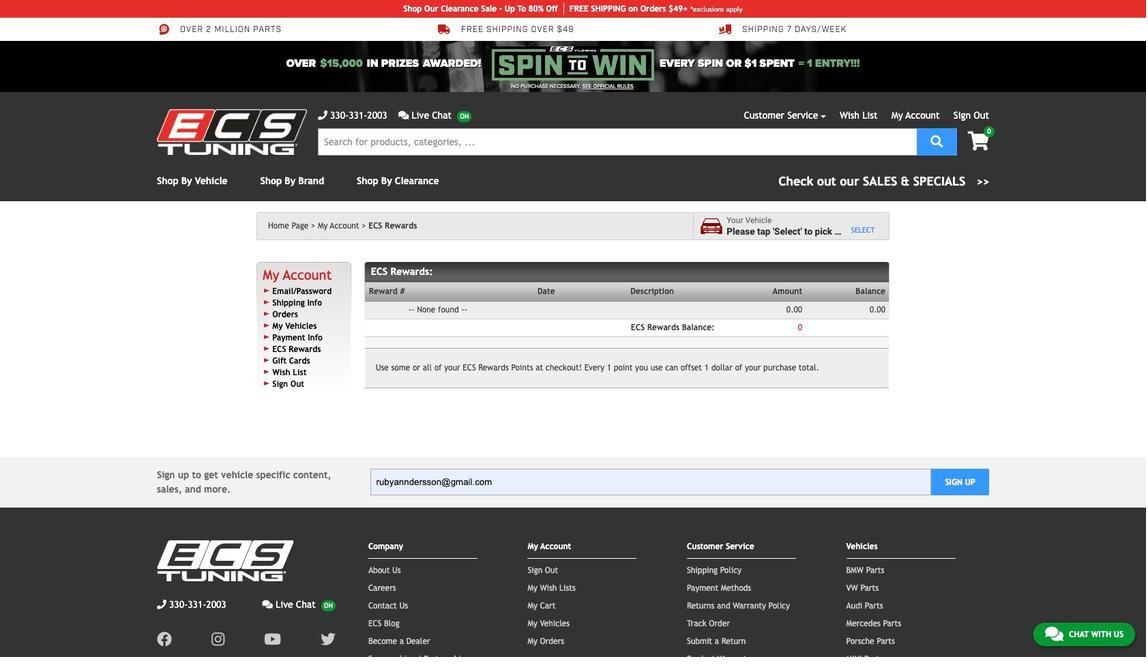 Task type: describe. For each thing, give the bounding box(es) containing it.
comments image
[[1045, 626, 1064, 642]]

1 ecs tuning image from the top
[[157, 109, 307, 155]]

0 horizontal spatial comments image
[[262, 599, 273, 609]]

facebook logo image
[[157, 631, 172, 647]]

twitter logo image
[[321, 631, 336, 647]]

ecs tuning 'spin to win' contest logo image
[[492, 46, 654, 80]]

phone image for comments image to the right
[[318, 111, 327, 120]]

youtube logo image
[[264, 631, 281, 647]]

instagram logo image
[[211, 631, 225, 647]]

Search text field
[[318, 128, 917, 156]]

Email email field
[[370, 469, 931, 495]]



Task type: vqa. For each thing, say whether or not it's contained in the screenshot.
ecs tuning image
yes



Task type: locate. For each thing, give the bounding box(es) containing it.
1 horizontal spatial phone image
[[318, 111, 327, 120]]

1 horizontal spatial comments image
[[398, 111, 409, 120]]

shopping cart image
[[968, 132, 989, 151]]

0 vertical spatial comments image
[[398, 111, 409, 120]]

phone image for left comments image
[[157, 599, 166, 609]]

1 vertical spatial phone image
[[157, 599, 166, 609]]

0 horizontal spatial phone image
[[157, 599, 166, 609]]

0 vertical spatial phone image
[[318, 111, 327, 120]]

comments image
[[398, 111, 409, 120], [262, 599, 273, 609]]

phone image
[[318, 111, 327, 120], [157, 599, 166, 609]]

1 vertical spatial ecs tuning image
[[157, 540, 293, 581]]

0 vertical spatial ecs tuning image
[[157, 109, 307, 155]]

2 ecs tuning image from the top
[[157, 540, 293, 581]]

1 vertical spatial comments image
[[262, 599, 273, 609]]

ecs tuning image
[[157, 109, 307, 155], [157, 540, 293, 581]]

search image
[[931, 135, 943, 147]]



